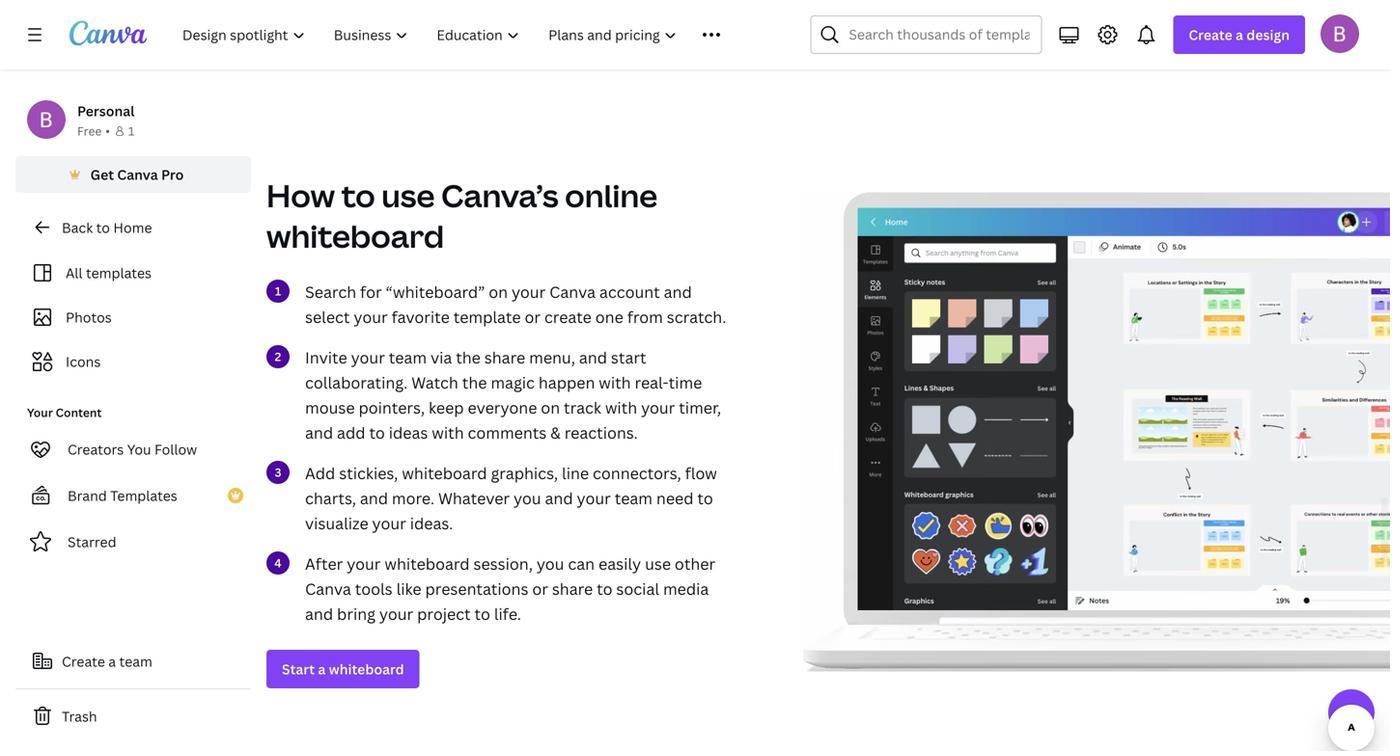 Task type: describe. For each thing, give the bounding box(es) containing it.
easily
[[599, 554, 641, 575]]

connectors,
[[593, 463, 681, 484]]

0 vertical spatial the
[[456, 348, 481, 368]]

start
[[611, 348, 646, 368]]

content
[[56, 405, 102, 421]]

your content
[[27, 405, 102, 421]]

whiteboard inside the how to use canva's online whiteboard
[[266, 215, 444, 257]]

back to home
[[62, 219, 152, 237]]

how to use canva's online whiteboard
[[266, 175, 658, 257]]

whiteboard for your
[[385, 554, 470, 575]]

share inside after your whiteboard session, you can easily use other canva tools like presentations or share to social media and bring your project to life.
[[552, 579, 593, 600]]

keep
[[429, 398, 464, 419]]

and inside search for "whiteboard" on your canva account and select your favorite template or create one from scratch.
[[664, 282, 692, 303]]

can inside canva autosaves your progress so you can update anything, anytime.
[[728, 0, 752, 18]]

your down real-
[[641, 398, 675, 419]]

brand
[[68, 487, 107, 505]]

creators
[[68, 441, 124, 459]]

charts,
[[305, 489, 356, 509]]

1 vertical spatial with
[[605, 398, 637, 419]]

line
[[562, 463, 589, 484]]

Search search field
[[849, 16, 1029, 53]]

trash link
[[15, 698, 251, 737]]

search for "whiteboard" on your canva account and select your favorite template or create one from scratch.
[[305, 282, 726, 328]]

trash
[[62, 708, 97, 726]]

time
[[669, 373, 702, 393]]

back to home link
[[15, 209, 251, 247]]

or inside search for "whiteboard" on your canva account and select your favorite template or create one from scratch.
[[525, 307, 541, 328]]

bob builder image
[[1321, 14, 1359, 53]]

a for team
[[108, 653, 116, 671]]

search
[[305, 282, 356, 303]]

canva inside search for "whiteboard" on your canva account and select your favorite template or create one from scratch.
[[549, 282, 596, 303]]

add
[[337, 423, 365, 444]]

back
[[62, 219, 93, 237]]

templates
[[110, 487, 177, 505]]

personal
[[77, 102, 135, 120]]

happen
[[539, 373, 595, 393]]

to inside add stickies, whiteboard graphics, line connectors, flow charts, and more. whatever you and your team need to visualize your ideas.
[[697, 489, 713, 509]]

media
[[663, 579, 709, 600]]

mouse
[[305, 398, 355, 419]]

team for create a team
[[119, 653, 152, 671]]

a for design
[[1236, 26, 1243, 44]]

graphics,
[[491, 463, 558, 484]]

after
[[305, 554, 343, 575]]

your down for
[[354, 307, 388, 328]]

via
[[430, 348, 452, 368]]

to right back
[[96, 219, 110, 237]]

template
[[453, 307, 521, 328]]

creators you follow link
[[15, 431, 251, 469]]

autosaves
[[521, 0, 586, 18]]

autosave image
[[400, 0, 461, 33]]

from
[[627, 307, 663, 328]]

templates
[[86, 264, 152, 282]]

a for whiteboard
[[318, 661, 326, 679]]

ideas
[[389, 423, 428, 444]]

like
[[396, 579, 421, 600]]

team for invite your team via the share menu, and start collaborating. watch the magic happen with real-time mouse pointers, keep everyone on track with your timer, and add to ideas with comments & reactions.
[[389, 348, 427, 368]]

anytime.
[[590, 21, 647, 39]]

on inside search for "whiteboard" on your canva account and select your favorite template or create one from scratch.
[[489, 282, 508, 303]]

to inside the how to use canva's online whiteboard
[[341, 175, 375, 217]]

your up collaborating. on the left of page
[[351, 348, 385, 368]]

start a whiteboard link
[[266, 651, 420, 689]]

create
[[544, 307, 592, 328]]

real-
[[635, 373, 669, 393]]

menu,
[[529, 348, 575, 368]]

get canva pro button
[[15, 156, 251, 193]]

follow
[[154, 441, 197, 459]]

your down like
[[379, 604, 413, 625]]

update
[[477, 21, 523, 39]]

to down easily
[[597, 579, 613, 600]]

progress
[[623, 0, 679, 18]]

start
[[282, 661, 315, 679]]

scratch.
[[667, 307, 726, 328]]

flow
[[685, 463, 717, 484]]

add stickies, whiteboard graphics, line connectors, flow charts, and more. whatever you and your team need to visualize your ideas.
[[305, 463, 717, 534]]

"whiteboard"
[[386, 282, 485, 303]]

or inside after your whiteboard session, you can easily use other canva tools like presentations or share to social media and bring your project to life.
[[532, 579, 548, 600]]

bring
[[337, 604, 376, 625]]

everyone
[[468, 398, 537, 419]]

start a whiteboard
[[282, 661, 404, 679]]

your down line
[[577, 489, 611, 509]]

invite
[[305, 348, 347, 368]]

free
[[77, 123, 102, 139]]

and down mouse at the bottom
[[305, 423, 333, 444]]

after your whiteboard session, you can easily use other canva tools like presentations or share to social media and bring your project to life.
[[305, 554, 715, 625]]

pointers,
[[359, 398, 425, 419]]

online
[[565, 175, 658, 217]]

create a team button
[[15, 643, 251, 682]]

on inside invite your team via the share menu, and start collaborating. watch the magic happen with real-time mouse pointers, keep everyone on track with your timer, and add to ideas with comments & reactions.
[[541, 398, 560, 419]]



Task type: locate. For each thing, give the bounding box(es) containing it.
you inside after your whiteboard session, you can easily use other canva tools like presentations or share to social media and bring your project to life.
[[537, 554, 564, 575]]

magic
[[491, 373, 535, 393]]

icons link
[[27, 344, 239, 380]]

photos link
[[27, 299, 239, 336]]

use
[[382, 175, 435, 217], [645, 554, 671, 575]]

whiteboard for stickies,
[[402, 463, 487, 484]]

0 horizontal spatial create
[[62, 653, 105, 671]]

0 vertical spatial create
[[1189, 26, 1232, 44]]

canva inside the get canva pro button
[[117, 166, 158, 184]]

stickies,
[[339, 463, 398, 484]]

creators you follow
[[68, 441, 197, 459]]

on up template
[[489, 282, 508, 303]]

you right so
[[701, 0, 725, 18]]

canva inside after your whiteboard session, you can easily use other canva tools like presentations or share to social media and bring your project to life.
[[305, 579, 351, 600]]

watch
[[411, 373, 458, 393]]

2 vertical spatial you
[[537, 554, 564, 575]]

and down stickies,
[[360, 489, 388, 509]]

your
[[27, 405, 53, 421]]

create inside dropdown button
[[1189, 26, 1232, 44]]

share inside invite your team via the share menu, and start collaborating. watch the magic happen with real-time mouse pointers, keep everyone on track with your timer, and add to ideas with comments & reactions.
[[484, 348, 525, 368]]

presentations
[[425, 579, 528, 600]]

1 horizontal spatial create
[[1189, 26, 1232, 44]]

1 vertical spatial share
[[552, 579, 593, 600]]

you
[[701, 0, 725, 18], [514, 489, 541, 509], [537, 554, 564, 575]]

select
[[305, 307, 350, 328]]

account
[[599, 282, 660, 303]]

you inside add stickies, whiteboard graphics, line connectors, flow charts, and more. whatever you and your team need to visualize your ideas.
[[514, 489, 541, 509]]

•
[[105, 123, 110, 139]]

0 horizontal spatial share
[[484, 348, 525, 368]]

0 vertical spatial with
[[599, 373, 631, 393]]

other
[[675, 554, 715, 575]]

canva up update
[[477, 0, 517, 18]]

whiteboard up for
[[266, 215, 444, 257]]

all
[[66, 264, 83, 282]]

create a team
[[62, 653, 152, 671]]

1 horizontal spatial use
[[645, 554, 671, 575]]

with down start
[[599, 373, 631, 393]]

share
[[484, 348, 525, 368], [552, 579, 593, 600]]

get
[[90, 166, 114, 184]]

reactions.
[[564, 423, 638, 444]]

0 horizontal spatial a
[[108, 653, 116, 671]]

canva up create
[[549, 282, 596, 303]]

and left start
[[579, 348, 607, 368]]

and inside after your whiteboard session, you can easily use other canva tools like presentations or share to social media and bring your project to life.
[[305, 604, 333, 625]]

1 horizontal spatial team
[[389, 348, 427, 368]]

all templates link
[[27, 255, 239, 292]]

can inside after your whiteboard session, you can easily use other canva tools like presentations or share to social media and bring your project to life.
[[568, 554, 595, 575]]

1 horizontal spatial can
[[728, 0, 752, 18]]

ideas.
[[410, 514, 453, 534]]

1 vertical spatial you
[[514, 489, 541, 509]]

0 vertical spatial team
[[389, 348, 427, 368]]

with up 'reactions.'
[[605, 398, 637, 419]]

add
[[305, 463, 335, 484]]

anything,
[[526, 21, 587, 39]]

1 horizontal spatial a
[[318, 661, 326, 679]]

how to use canva's online whiteboard image
[[799, 193, 1390, 672]]

a up trash link
[[108, 653, 116, 671]]

you
[[127, 441, 151, 459]]

team up trash link
[[119, 653, 152, 671]]

collaborating.
[[305, 373, 408, 393]]

and left bring
[[305, 604, 333, 625]]

1 vertical spatial use
[[645, 554, 671, 575]]

the up everyone
[[462, 373, 487, 393]]

photos
[[66, 308, 112, 327]]

team inside invite your team via the share menu, and start collaborating. watch the magic happen with real-time mouse pointers, keep everyone on track with your timer, and add to ideas with comments & reactions.
[[389, 348, 427, 368]]

need
[[656, 489, 694, 509]]

with down keep
[[432, 423, 464, 444]]

1 horizontal spatial share
[[552, 579, 593, 600]]

team inside add stickies, whiteboard graphics, line connectors, flow charts, and more. whatever you and your team need to visualize your ideas.
[[615, 489, 653, 509]]

0 vertical spatial can
[[728, 0, 752, 18]]

your up tools
[[347, 554, 381, 575]]

you right session,
[[537, 554, 564, 575]]

your
[[590, 0, 619, 18], [512, 282, 546, 303], [354, 307, 388, 328], [351, 348, 385, 368], [641, 398, 675, 419], [577, 489, 611, 509], [372, 514, 406, 534], [347, 554, 381, 575], [379, 604, 413, 625]]

whiteboard up like
[[385, 554, 470, 575]]

your inside canva autosaves your progress so you can update anything, anytime.
[[590, 0, 619, 18]]

a inside 'create a design' dropdown button
[[1236, 26, 1243, 44]]

create
[[1189, 26, 1232, 44], [62, 653, 105, 671]]

team left via
[[389, 348, 427, 368]]

1
[[128, 123, 134, 139]]

2 horizontal spatial a
[[1236, 26, 1243, 44]]

share up magic
[[484, 348, 525, 368]]

social
[[616, 579, 659, 600]]

brand templates link
[[15, 477, 251, 515]]

can
[[728, 0, 752, 18], [568, 554, 595, 575]]

whiteboard inside after your whiteboard session, you can easily use other canva tools like presentations or share to social media and bring your project to life.
[[385, 554, 470, 575]]

2 horizontal spatial team
[[615, 489, 653, 509]]

the
[[456, 348, 481, 368], [462, 373, 487, 393]]

a left design
[[1236, 26, 1243, 44]]

1 vertical spatial on
[[541, 398, 560, 419]]

0 vertical spatial you
[[701, 0, 725, 18]]

0 vertical spatial or
[[525, 307, 541, 328]]

&
[[550, 423, 561, 444]]

team
[[389, 348, 427, 368], [615, 489, 653, 509], [119, 653, 152, 671]]

create a design
[[1189, 26, 1290, 44]]

brand templates
[[68, 487, 177, 505]]

whiteboard inside add stickies, whiteboard graphics, line connectors, flow charts, and more. whatever you and your team need to visualize your ideas.
[[402, 463, 487, 484]]

whiteboard down bring
[[329, 661, 404, 679]]

pro
[[161, 166, 184, 184]]

whiteboard for a
[[329, 661, 404, 679]]

home
[[113, 219, 152, 237]]

or
[[525, 307, 541, 328], [532, 579, 548, 600]]

your up create
[[512, 282, 546, 303]]

a right start on the left of page
[[318, 661, 326, 679]]

1 horizontal spatial on
[[541, 398, 560, 419]]

top level navigation element
[[170, 15, 764, 54], [170, 15, 764, 54]]

icons
[[66, 353, 101, 371]]

1 vertical spatial the
[[462, 373, 487, 393]]

None search field
[[810, 15, 1042, 54]]

the right via
[[456, 348, 481, 368]]

all templates
[[66, 264, 152, 282]]

for
[[360, 282, 382, 303]]

a inside start a whiteboard link
[[318, 661, 326, 679]]

0 vertical spatial share
[[484, 348, 525, 368]]

you down graphics,
[[514, 489, 541, 509]]

can left easily
[[568, 554, 595, 575]]

and down line
[[545, 489, 573, 509]]

can right so
[[728, 0, 752, 18]]

create up trash
[[62, 653, 105, 671]]

design
[[1247, 26, 1290, 44]]

how
[[266, 175, 335, 217]]

0 vertical spatial on
[[489, 282, 508, 303]]

and
[[664, 282, 692, 303], [579, 348, 607, 368], [305, 423, 333, 444], [360, 489, 388, 509], [545, 489, 573, 509], [305, 604, 333, 625]]

2 vertical spatial with
[[432, 423, 464, 444]]

you inside canva autosaves your progress so you can update anything, anytime.
[[701, 0, 725, 18]]

2 vertical spatial team
[[119, 653, 152, 671]]

use up social
[[645, 554, 671, 575]]

comments
[[468, 423, 547, 444]]

create left design
[[1189, 26, 1232, 44]]

session,
[[474, 554, 533, 575]]

tools
[[355, 579, 393, 600]]

timer,
[[679, 398, 721, 419]]

team down 'connectors,'
[[615, 489, 653, 509]]

1 vertical spatial team
[[615, 489, 653, 509]]

a inside the create a team button
[[108, 653, 116, 671]]

0 vertical spatial use
[[382, 175, 435, 217]]

or down session,
[[532, 579, 548, 600]]

0 horizontal spatial team
[[119, 653, 152, 671]]

share left social
[[552, 579, 593, 600]]

to right how
[[341, 175, 375, 217]]

0 horizontal spatial on
[[489, 282, 508, 303]]

and up scratch.
[[664, 282, 692, 303]]

whiteboard
[[266, 215, 444, 257], [402, 463, 487, 484], [385, 554, 470, 575], [329, 661, 404, 679]]

track
[[564, 398, 601, 419]]

canva down after
[[305, 579, 351, 600]]

starred
[[68, 533, 116, 552]]

get canva pro
[[90, 166, 184, 184]]

your up anytime.
[[590, 0, 619, 18]]

project
[[417, 604, 471, 625]]

your down more.
[[372, 514, 406, 534]]

to left life.
[[474, 604, 490, 625]]

whiteboard up whatever
[[402, 463, 487, 484]]

whatever
[[438, 489, 510, 509]]

to down flow
[[697, 489, 713, 509]]

canva inside canva autosaves your progress so you can update anything, anytime.
[[477, 0, 517, 18]]

create for create a design
[[1189, 26, 1232, 44]]

create a design button
[[1173, 15, 1305, 54]]

favorite
[[392, 307, 450, 328]]

use inside after your whiteboard session, you can easily use other canva tools like presentations or share to social media and bring your project to life.
[[645, 554, 671, 575]]

more.
[[392, 489, 434, 509]]

to inside invite your team via the share menu, and start collaborating. watch the magic happen with real-time mouse pointers, keep everyone on track with your timer, and add to ideas with comments & reactions.
[[369, 423, 385, 444]]

canva autosaves your progress so you can update anything, anytime.
[[477, 0, 752, 39]]

so
[[683, 0, 698, 18]]

a
[[1236, 26, 1243, 44], [108, 653, 116, 671], [318, 661, 326, 679]]

life.
[[494, 604, 521, 625]]

or left create
[[525, 307, 541, 328]]

0 horizontal spatial can
[[568, 554, 595, 575]]

invite your team via the share menu, and start collaborating. watch the magic happen with real-time mouse pointers, keep everyone on track with your timer, and add to ideas with comments & reactions.
[[305, 348, 721, 444]]

1 vertical spatial create
[[62, 653, 105, 671]]

1 vertical spatial can
[[568, 554, 595, 575]]

use inside the how to use canva's online whiteboard
[[382, 175, 435, 217]]

create for create a team
[[62, 653, 105, 671]]

0 horizontal spatial use
[[382, 175, 435, 217]]

to right add
[[369, 423, 385, 444]]

team inside button
[[119, 653, 152, 671]]

1 vertical spatial or
[[532, 579, 548, 600]]

canva left the 'pro'
[[117, 166, 158, 184]]

use left canva's
[[382, 175, 435, 217]]

create inside button
[[62, 653, 105, 671]]

on up &
[[541, 398, 560, 419]]

starred link
[[15, 523, 251, 562]]



Task type: vqa. For each thing, say whether or not it's contained in the screenshot.
Love button
no



